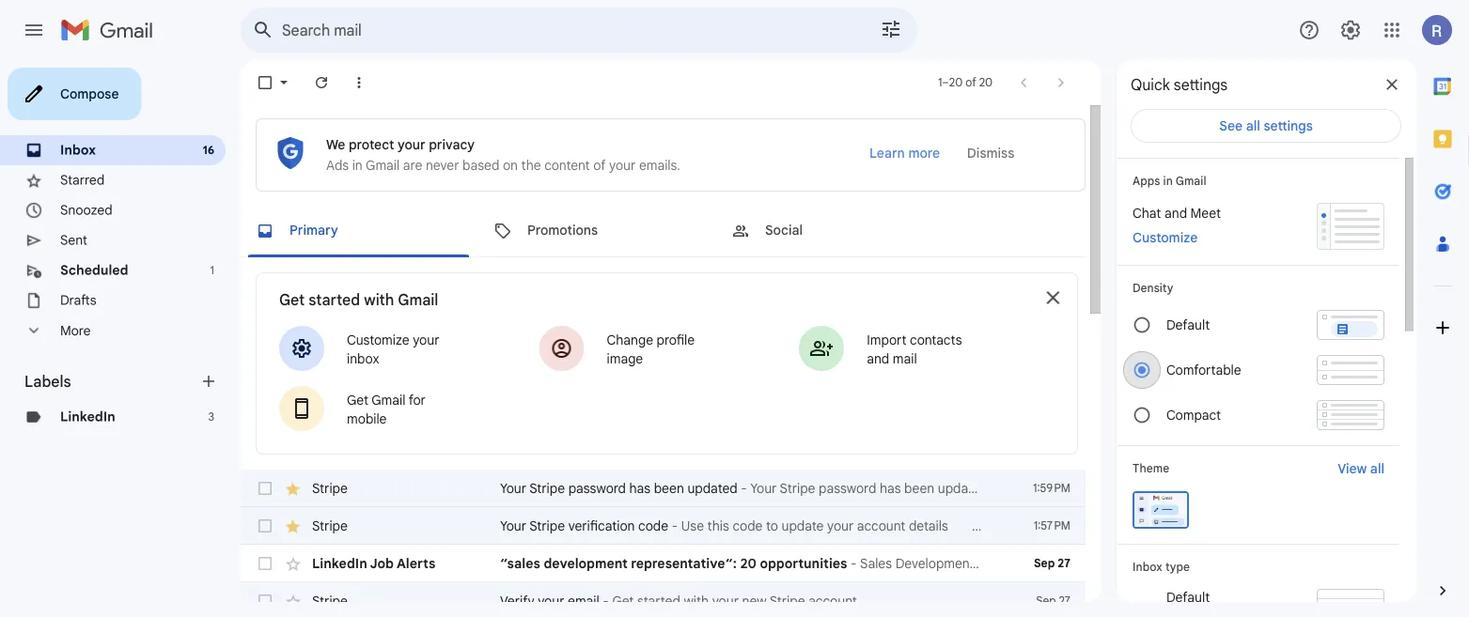 Task type: describe. For each thing, give the bounding box(es) containing it.
import contacts and mail
[[867, 332, 962, 367]]

social tab
[[716, 205, 953, 258]]

Search mail text field
[[282, 21, 827, 39]]

learn more
[[870, 145, 940, 161]]

change
[[607, 332, 653, 349]]

and inside chat and meet customize
[[1165, 205, 1187, 221]]

stripe right new
[[770, 593, 805, 610]]

apps
[[1133, 174, 1160, 188]]

snoozed
[[60, 202, 113, 219]]

refresh image
[[312, 73, 331, 92]]

representative":
[[631, 556, 737, 572]]

your left emails. in the top left of the page
[[609, 157, 636, 174]]

stripe down mobile
[[312, 480, 348, 497]]

none checkbox inside 'get started with gmail' main content
[[256, 592, 275, 611]]

dismiss button
[[953, 136, 1029, 170]]

inbox for inbox type
[[1133, 560, 1163, 574]]

1 code from the left
[[638, 518, 668, 534]]

and inside import contacts and mail
[[867, 351, 890, 367]]

see all settings button
[[1131, 109, 1402, 143]]

of inside we protect your privacy ads in gmail are never based on the content of your emails.
[[593, 157, 606, 174]]

sent
[[60, 232, 87, 249]]

never
[[426, 157, 459, 174]]

customize inside chat and meet customize
[[1133, 229, 1198, 246]]

starred link
[[60, 172, 105, 188]]

snoozed link
[[60, 202, 113, 219]]

inbox type element
[[1133, 560, 1385, 574]]

profile
[[657, 332, 695, 349]]

compose button
[[8, 68, 141, 120]]

0 vertical spatial started
[[309, 291, 360, 309]]

stripe up "sales
[[529, 518, 565, 534]]

get for get gmail for mobile
[[347, 392, 368, 409]]

1 horizontal spatial 20
[[949, 76, 963, 90]]

for
[[409, 392, 426, 409]]

- right the updated
[[741, 480, 747, 497]]

1:59 pm
[[1033, 482, 1071, 496]]

linkedin for linkedin job alerts
[[312, 556, 367, 572]]

tab list inside 'get started with gmail' main content
[[241, 205, 1086, 258]]

your inside customize your inbox
[[413, 332, 439, 349]]

are
[[403, 157, 422, 174]]

2 horizontal spatial get
[[612, 593, 634, 610]]

density
[[1133, 281, 1174, 295]]

password
[[568, 480, 626, 497]]

1 vertical spatial started
[[637, 593, 681, 610]]

support image
[[1298, 19, 1321, 41]]

linkedin job alerts
[[312, 556, 436, 572]]

settings inside button
[[1264, 118, 1313, 134]]

verification
[[568, 518, 635, 534]]

linkedin link
[[60, 409, 115, 425]]

labels heading
[[24, 372, 199, 391]]

type
[[1166, 560, 1190, 574]]

2 code from the left
[[733, 518, 763, 534]]

theme element
[[1133, 460, 1170, 479]]

get for get started with gmail
[[279, 291, 305, 309]]

based
[[463, 157, 500, 174]]

main menu image
[[23, 19, 45, 41]]

1 horizontal spatial in
[[1163, 174, 1173, 188]]

get started with gmail main content
[[241, 105, 1211, 618]]

update
[[782, 518, 824, 534]]

we protect your privacy ads in gmail are never based on the content of your emails.
[[326, 136, 681, 174]]

inbox for inbox
[[60, 142, 96, 158]]

your stripe password has been updated -
[[500, 480, 751, 497]]

27 for "sales development representative": 20 opportunities -
[[1058, 557, 1071, 571]]

gmail up customize your inbox
[[398, 291, 439, 309]]

learn more button
[[856, 136, 953, 170]]

drafts
[[60, 292, 96, 309]]

mail
[[893, 351, 917, 367]]

1:57 pm
[[1034, 519, 1071, 534]]

view all
[[1338, 461, 1385, 477]]

your left new
[[712, 593, 739, 610]]

protect
[[349, 136, 394, 153]]

emails.
[[639, 157, 681, 174]]

your for your stripe verification code - use this code to update your account details ‌ ‌ ‌ ‌ ‌ ‌ ‌ ‌ ‌ ‌ ‌ ‌ ‌ ‌ ‌ ‌ ‌ ‌ ‌ ‌ ‌ ‌ ‌ ‌ ‌ ‌ ‌ ‌ ‌ ‌ ‌ ‌ ‌ ‌ ‌ ‌ ‌ ‌ ‌ ‌ ‌ ‌ ‌ ‌ ‌ ‌ ‌ ‌ ‌ ‌ ‌ ‌ ‌ ‌ ‌ ‌ ‌ ‌ ‌ ‌ ‌ ‌ ‌ ‌ ‌ ‌ ‌ ‌ ‌ ‌ ‌ ‌ ‌ ‌ ‌ ‌ ‌ ‌
[[500, 518, 527, 534]]

1 horizontal spatial of
[[966, 76, 976, 90]]

- down your stripe verification code - use this code to update your account details ‌ ‌ ‌ ‌ ‌ ‌ ‌ ‌ ‌ ‌ ‌ ‌ ‌ ‌ ‌ ‌ ‌ ‌ ‌ ‌ ‌ ‌ ‌ ‌ ‌ ‌ ‌ ‌ ‌ ‌ ‌ ‌ ‌ ‌ ‌ ‌ ‌ ‌ ‌ ‌ ‌ ‌ ‌ ‌ ‌ ‌ ‌ ‌ ‌ ‌ ‌ ‌ ‌ ‌ ‌ ‌ ‌ ‌ ‌ ‌ ‌ ‌ ‌ ‌ ‌ ‌ ‌ ‌ ‌ ‌ ‌ ‌ ‌ ‌ ‌ ‌ ‌ ‌
[[851, 556, 857, 572]]

sent link
[[60, 232, 87, 249]]

"sales
[[500, 556, 540, 572]]

gmail image
[[60, 11, 163, 49]]

your for your stripe password has been updated -
[[500, 480, 527, 497]]

linkedin for linkedin link
[[60, 409, 115, 425]]

on
[[503, 157, 518, 174]]

sep for "sales development representative": 20 opportunities -
[[1034, 557, 1055, 571]]

to
[[766, 518, 778, 534]]

16
[[203, 143, 214, 157]]

- right email in the bottom left of the page
[[603, 593, 609, 610]]

details
[[909, 518, 948, 534]]

scheduled
[[60, 262, 128, 279]]

new
[[742, 593, 767, 610]]

primary
[[290, 222, 338, 239]]

more
[[909, 145, 940, 161]]

gmail inside get gmail for mobile
[[372, 392, 406, 409]]

more button
[[0, 316, 226, 346]]

opportunities
[[760, 556, 847, 572]]

customize inside customize your inbox
[[347, 332, 410, 349]]

verify
[[500, 593, 535, 610]]

1 horizontal spatial tab list
[[1417, 60, 1469, 550]]

privacy
[[429, 136, 475, 153]]

apps in gmail
[[1133, 174, 1207, 188]]

stripe up linkedin job alerts
[[312, 518, 348, 534]]

primary tab
[[241, 205, 477, 258]]

development
[[544, 556, 628, 572]]

alerts
[[397, 556, 436, 572]]

- left use
[[672, 518, 678, 534]]



Task type: locate. For each thing, give the bounding box(es) containing it.
1 horizontal spatial inbox
[[1133, 560, 1163, 574]]

1 vertical spatial inbox
[[1133, 560, 1163, 574]]

sep 27 for "sales development representative": 20 opportunities -
[[1034, 557, 1071, 571]]

0 horizontal spatial 1
[[210, 264, 214, 278]]

inbox tip region
[[256, 118, 1086, 192]]

20 up new
[[740, 556, 757, 572]]

20 up dismiss button at the right top
[[949, 76, 963, 90]]

default down type
[[1167, 590, 1210, 606]]

20 inside 'get started with gmail' main content
[[740, 556, 757, 572]]

import
[[867, 332, 907, 349]]

and down import
[[867, 351, 890, 367]]

in right apps
[[1163, 174, 1173, 188]]

quick settings
[[1131, 75, 1228, 94]]

get up mobile
[[347, 392, 368, 409]]

job
[[370, 556, 394, 572]]

theme
[[1133, 462, 1170, 476]]

1 horizontal spatial started
[[637, 593, 681, 610]]

content
[[545, 157, 590, 174]]

advanced search options image
[[872, 10, 910, 48]]

0 vertical spatial customize
[[1133, 229, 1198, 246]]

search mail image
[[246, 13, 280, 47]]

started
[[309, 291, 360, 309], [637, 593, 681, 610]]

sep for verify your email - get started with your new stripe account ‌ ‌ ‌ ‌ ‌ ‌ ‌ ‌ ‌ ‌ ‌ ‌ ‌ ‌ ‌ ‌ ‌ ‌ ‌ ‌ ‌ ‌ ‌ ‌ ‌ ‌ ‌ ‌ ‌ ‌ ‌ ‌ ‌ ‌ ‌ ‌ ‌ ‌ ‌ ‌ ‌ ‌ ‌ ‌ ‌ ‌ ‌ ‌ ‌ ‌ ‌ ‌ ‌ ‌ ‌ ‌ ‌ ‌ ‌ ‌ ‌ ‌ ‌ ‌ ‌ ‌ ‌ ‌ ‌ ‌ ‌ ‌ ‌ ‌ ‌ ‌ ‌ ‌ ‌ ‌
[[1036, 595, 1056, 609]]

0 horizontal spatial linkedin
[[60, 409, 115, 425]]

inbox inside labels navigation
[[60, 142, 96, 158]]

gmail down protect
[[366, 157, 400, 174]]

account down opportunities
[[809, 593, 857, 610]]

linkedin
[[60, 409, 115, 425], [312, 556, 367, 572]]

get gmail for mobile
[[347, 392, 426, 428]]

0 horizontal spatial customize
[[347, 332, 410, 349]]

get inside get gmail for mobile
[[347, 392, 368, 409]]

display density element
[[1133, 281, 1385, 295]]

in inside we protect your privacy ads in gmail are never based on the content of your emails.
[[352, 157, 363, 174]]

default up comfortable
[[1167, 317, 1210, 334]]

this
[[708, 518, 729, 534]]

quick settings element
[[1131, 75, 1228, 109]]

and
[[1165, 205, 1187, 221], [867, 351, 890, 367]]

see
[[1220, 118, 1243, 134]]

your
[[500, 480, 527, 497], [500, 518, 527, 534]]

customize up inbox
[[347, 332, 410, 349]]

1 vertical spatial account
[[809, 593, 857, 610]]

1 horizontal spatial code
[[733, 518, 763, 534]]

and up customize button
[[1165, 205, 1187, 221]]

None checkbox
[[256, 592, 275, 611]]

-
[[741, 480, 747, 497], [672, 518, 678, 534], [851, 556, 857, 572], [603, 593, 609, 610]]

of
[[966, 76, 976, 90], [593, 157, 606, 174]]

labels
[[24, 372, 71, 391]]

linkedin inside labels navigation
[[60, 409, 115, 425]]

your left email in the bottom left of the page
[[538, 593, 565, 610]]

meet
[[1191, 205, 1221, 221]]

started down "sales development representative": 20 opportunities -
[[637, 593, 681, 610]]

1 vertical spatial of
[[593, 157, 606, 174]]

0 horizontal spatial with
[[364, 291, 394, 309]]

1 vertical spatial customize
[[347, 332, 410, 349]]

0 horizontal spatial code
[[638, 518, 668, 534]]

0 vertical spatial settings
[[1174, 75, 1228, 94]]

2 row from the top
[[241, 508, 1211, 545]]

gmail up the meet
[[1176, 174, 1207, 188]]

‌
[[952, 518, 952, 534], [955, 518, 955, 534], [959, 518, 959, 534], [962, 518, 962, 534], [965, 518, 965, 534], [969, 518, 969, 534], [972, 518, 972, 534], [975, 518, 975, 534], [979, 518, 979, 534], [982, 518, 982, 534], [985, 518, 985, 534], [989, 518, 989, 534], [992, 518, 992, 534], [996, 518, 996, 534], [999, 518, 999, 534], [1002, 518, 1002, 534], [1006, 518, 1006, 534], [1009, 518, 1009, 534], [1012, 518, 1012, 534], [1016, 518, 1016, 534], [1019, 518, 1019, 534], [1023, 518, 1023, 534], [1026, 518, 1026, 534], [1029, 518, 1029, 534], [1033, 518, 1033, 534], [1036, 518, 1036, 534], [1039, 518, 1039, 534], [1043, 518, 1043, 534], [1046, 518, 1046, 534], [1049, 518, 1049, 534], [1053, 518, 1053, 534], [1056, 518, 1056, 534], [1060, 518, 1060, 534], [1063, 518, 1063, 534], [1066, 518, 1066, 534], [1070, 518, 1070, 534], [1073, 518, 1073, 534], [1076, 518, 1076, 534], [1080, 518, 1080, 534], [1083, 518, 1083, 534], [1087, 518, 1087, 534], [1090, 518, 1090, 534], [1093, 518, 1093, 534], [1097, 518, 1097, 534], [1100, 518, 1100, 534], [1103, 518, 1103, 534], [1107, 518, 1107, 534], [1110, 518, 1110, 534], [1113, 518, 1114, 534], [1117, 518, 1117, 534], [1120, 518, 1120, 534], [1124, 518, 1124, 534], [1127, 518, 1127, 534], [1130, 518, 1130, 534], [1134, 518, 1134, 534], [1137, 518, 1137, 534], [1140, 518, 1140, 534], [1144, 518, 1144, 534], [1147, 518, 1147, 534], [1151, 518, 1151, 534], [1154, 518, 1154, 534], [1157, 518, 1157, 534], [1161, 518, 1161, 534], [1164, 518, 1164, 534], [1167, 518, 1167, 534], [1171, 518, 1171, 534], [1174, 518, 1174, 534], [1178, 518, 1178, 534], [1181, 518, 1181, 534], [1184, 518, 1184, 534], [1188, 518, 1188, 534], [1191, 518, 1191, 534], [1194, 518, 1194, 534], [1198, 518, 1198, 534], [1201, 518, 1201, 534], [1204, 518, 1204, 534], [1208, 518, 1208, 534], [1211, 518, 1211, 534], [861, 593, 861, 610], [864, 593, 864, 610], [867, 593, 867, 610], [871, 593, 871, 610], [874, 593, 874, 610], [877, 593, 877, 610], [881, 593, 881, 610], [884, 593, 884, 610], [887, 593, 888, 610], [891, 593, 891, 610], [894, 593, 894, 610], [898, 593, 898, 610], [901, 593, 901, 610], [904, 593, 904, 610], [908, 593, 908, 610], [911, 593, 911, 610], [914, 593, 914, 610], [918, 593, 918, 610], [921, 593, 921, 610], [925, 593, 925, 610], [928, 593, 928, 610], [931, 593, 931, 610], [935, 593, 935, 610], [938, 593, 938, 610], [941, 593, 941, 610], [945, 593, 945, 610], [948, 593, 948, 610], [952, 593, 952, 610], [955, 593, 955, 610], [958, 593, 958, 610], [962, 593, 962, 610], [965, 593, 965, 610], [968, 593, 968, 610], [972, 593, 972, 610], [975, 593, 975, 610], [978, 593, 978, 610], [982, 593, 982, 610], [985, 593, 985, 610], [989, 593, 989, 610], [992, 593, 992, 610], [995, 593, 995, 610], [999, 593, 999, 610], [1002, 593, 1002, 610], [1005, 593, 1005, 610], [1009, 593, 1009, 610], [1012, 593, 1012, 610], [1016, 593, 1016, 610], [1019, 593, 1019, 610], [1022, 593, 1022, 610], [1026, 593, 1026, 610], [1029, 593, 1029, 610], [1032, 593, 1032, 610], [1036, 593, 1036, 610], [1039, 593, 1039, 610], [1042, 593, 1043, 610], [1046, 593, 1046, 610], [1049, 593, 1049, 610], [1053, 593, 1053, 610], [1056, 593, 1056, 610], [1059, 593, 1059, 610], [1063, 593, 1063, 610], [1066, 593, 1066, 610], [1069, 593, 1069, 610], [1073, 593, 1073, 610], [1076, 593, 1076, 610], [1080, 593, 1080, 610], [1083, 593, 1083, 610], [1086, 593, 1086, 610], [1090, 593, 1090, 610], [1093, 593, 1093, 610], [1096, 593, 1096, 610], [1100, 593, 1100, 610], [1103, 593, 1103, 610], [1107, 593, 1107, 610], [1110, 593, 1110, 610], [1113, 593, 1113, 610], [1117, 593, 1117, 610], [1120, 593, 1120, 610], [1123, 593, 1123, 610], [1127, 593, 1127, 610]]

view all button
[[1327, 458, 1396, 480]]

of up dismiss
[[966, 76, 976, 90]]

1 horizontal spatial customize
[[1133, 229, 1198, 246]]

dismiss
[[967, 145, 1015, 161]]

email
[[568, 593, 600, 610]]

with down representative":
[[684, 593, 709, 610]]

scheduled link
[[60, 262, 128, 279]]

account
[[857, 518, 906, 534], [809, 593, 857, 610]]

customize down chat
[[1133, 229, 1198, 246]]

in right ads
[[352, 157, 363, 174]]

1 your from the top
[[500, 480, 527, 497]]

gmail
[[366, 157, 400, 174], [1176, 174, 1207, 188], [398, 291, 439, 309], [372, 392, 406, 409]]

0 vertical spatial 27
[[1058, 557, 1071, 571]]

1 horizontal spatial settings
[[1264, 118, 1313, 134]]

0 horizontal spatial settings
[[1174, 75, 1228, 94]]

your up are
[[398, 136, 426, 153]]

tab list containing primary
[[241, 205, 1086, 258]]

0 vertical spatial of
[[966, 76, 976, 90]]

quick
[[1131, 75, 1170, 94]]

stripe down linkedin job alerts
[[312, 593, 348, 610]]

row up use
[[241, 470, 1086, 508]]

"sales development representative": 20 opportunities -
[[500, 556, 860, 572]]

1 vertical spatial 1
[[210, 264, 214, 278]]

1 vertical spatial your
[[500, 518, 527, 534]]

tab list
[[1417, 60, 1469, 550], [241, 205, 1086, 258]]

1 20 of 20
[[938, 76, 993, 90]]

all right view
[[1371, 461, 1385, 477]]

1 horizontal spatial get
[[347, 392, 368, 409]]

use
[[681, 518, 704, 534]]

0 horizontal spatial all
[[1246, 118, 1261, 134]]

mobile
[[347, 411, 387, 428]]

all for view
[[1371, 461, 1385, 477]]

chat
[[1133, 205, 1161, 221]]

started up inbox
[[309, 291, 360, 309]]

your right update
[[827, 518, 854, 534]]

1
[[938, 76, 942, 90], [210, 264, 214, 278]]

row down use
[[241, 545, 1086, 583]]

27
[[1058, 557, 1071, 571], [1059, 595, 1071, 609]]

stripe
[[312, 480, 348, 497], [529, 480, 565, 497], [312, 518, 348, 534], [529, 518, 565, 534], [312, 593, 348, 610], [770, 593, 805, 610]]

27 for verify your email - get started with your new stripe account ‌ ‌ ‌ ‌ ‌ ‌ ‌ ‌ ‌ ‌ ‌ ‌ ‌ ‌ ‌ ‌ ‌ ‌ ‌ ‌ ‌ ‌ ‌ ‌ ‌ ‌ ‌ ‌ ‌ ‌ ‌ ‌ ‌ ‌ ‌ ‌ ‌ ‌ ‌ ‌ ‌ ‌ ‌ ‌ ‌ ‌ ‌ ‌ ‌ ‌ ‌ ‌ ‌ ‌ ‌ ‌ ‌ ‌ ‌ ‌ ‌ ‌ ‌ ‌ ‌ ‌ ‌ ‌ ‌ ‌ ‌ ‌ ‌ ‌ ‌ ‌ ‌ ‌ ‌ ‌
[[1059, 595, 1071, 609]]

row down the updated
[[241, 508, 1211, 545]]

1 vertical spatial settings
[[1264, 118, 1313, 134]]

2 default from the top
[[1167, 590, 1210, 606]]

2 horizontal spatial 20
[[979, 76, 993, 90]]

1 vertical spatial sep 27
[[1036, 595, 1071, 609]]

0 horizontal spatial started
[[309, 291, 360, 309]]

1 vertical spatial and
[[867, 351, 890, 367]]

row containing linkedin job alerts
[[241, 545, 1086, 583]]

get started with gmail
[[279, 291, 439, 309]]

1 vertical spatial linkedin
[[312, 556, 367, 572]]

settings image
[[1340, 19, 1362, 41]]

sep 27 for verify your email - get started with your new stripe account ‌ ‌ ‌ ‌ ‌ ‌ ‌ ‌ ‌ ‌ ‌ ‌ ‌ ‌ ‌ ‌ ‌ ‌ ‌ ‌ ‌ ‌ ‌ ‌ ‌ ‌ ‌ ‌ ‌ ‌ ‌ ‌ ‌ ‌ ‌ ‌ ‌ ‌ ‌ ‌ ‌ ‌ ‌ ‌ ‌ ‌ ‌ ‌ ‌ ‌ ‌ ‌ ‌ ‌ ‌ ‌ ‌ ‌ ‌ ‌ ‌ ‌ ‌ ‌ ‌ ‌ ‌ ‌ ‌ ‌ ‌ ‌ ‌ ‌ ‌ ‌ ‌ ‌ ‌ ‌
[[1036, 595, 1071, 609]]

0 horizontal spatial inbox
[[60, 142, 96, 158]]

1 vertical spatial all
[[1371, 461, 1385, 477]]

code left to
[[733, 518, 763, 534]]

starred
[[60, 172, 105, 188]]

0 vertical spatial linkedin
[[60, 409, 115, 425]]

inbox link
[[60, 142, 96, 158]]

1 horizontal spatial all
[[1371, 461, 1385, 477]]

view
[[1338, 461, 1367, 477]]

1 inside labels navigation
[[210, 264, 214, 278]]

has
[[629, 480, 651, 497]]

0 vertical spatial sep 27
[[1034, 557, 1071, 571]]

1 for 1 20 of 20
[[938, 76, 942, 90]]

1 vertical spatial get
[[347, 392, 368, 409]]

2 your from the top
[[500, 518, 527, 534]]

get down primary
[[279, 291, 305, 309]]

account left details
[[857, 518, 906, 534]]

1 default from the top
[[1167, 317, 1210, 334]]

linkedin inside 'get started with gmail' main content
[[312, 556, 367, 572]]

stripe left "password"
[[529, 480, 565, 497]]

customize
[[1133, 229, 1198, 246], [347, 332, 410, 349]]

inbox
[[347, 351, 379, 367]]

1 for 1
[[210, 264, 214, 278]]

2 vertical spatial get
[[612, 593, 634, 610]]

linkedin down labels heading
[[60, 409, 115, 425]]

settings right see
[[1264, 118, 1313, 134]]

see all settings
[[1220, 118, 1313, 134]]

get right email in the bottom left of the page
[[612, 593, 634, 610]]

20
[[949, 76, 963, 90], [979, 76, 993, 90], [740, 556, 757, 572]]

0 horizontal spatial get
[[279, 291, 305, 309]]

0 vertical spatial all
[[1246, 118, 1261, 134]]

0 vertical spatial with
[[364, 291, 394, 309]]

settings
[[1174, 75, 1228, 94], [1264, 118, 1313, 134]]

we
[[326, 136, 345, 153]]

comfortable
[[1167, 362, 1242, 379]]

0 vertical spatial and
[[1165, 205, 1187, 221]]

all
[[1246, 118, 1261, 134], [1371, 461, 1385, 477]]

labels navigation
[[0, 60, 241, 618]]

compose
[[60, 86, 119, 102]]

get
[[279, 291, 305, 309], [347, 392, 368, 409], [612, 593, 634, 610]]

0 horizontal spatial and
[[867, 351, 890, 367]]

image
[[607, 351, 643, 367]]

0 vertical spatial get
[[279, 291, 305, 309]]

inbox up starred
[[60, 142, 96, 158]]

inbox type
[[1133, 560, 1190, 574]]

3
[[208, 410, 214, 424]]

your up the for on the left
[[413, 332, 439, 349]]

0 horizontal spatial of
[[593, 157, 606, 174]]

customize button
[[1122, 227, 1209, 249]]

been
[[654, 480, 684, 497]]

your stripe verification code - use this code to update your account details ‌ ‌ ‌ ‌ ‌ ‌ ‌ ‌ ‌ ‌ ‌ ‌ ‌ ‌ ‌ ‌ ‌ ‌ ‌ ‌ ‌ ‌ ‌ ‌ ‌ ‌ ‌ ‌ ‌ ‌ ‌ ‌ ‌ ‌ ‌ ‌ ‌ ‌ ‌ ‌ ‌ ‌ ‌ ‌ ‌ ‌ ‌ ‌ ‌ ‌ ‌ ‌ ‌ ‌ ‌ ‌ ‌ ‌ ‌ ‌ ‌ ‌ ‌ ‌ ‌ ‌ ‌ ‌ ‌ ‌ ‌ ‌ ‌ ‌ ‌ ‌ ‌ ‌
[[500, 518, 1211, 534]]

0 horizontal spatial 20
[[740, 556, 757, 572]]

3 row from the top
[[241, 545, 1086, 583]]

0 vertical spatial inbox
[[60, 142, 96, 158]]

inbox
[[60, 142, 96, 158], [1133, 560, 1163, 574]]

1 horizontal spatial with
[[684, 593, 709, 610]]

default
[[1167, 317, 1210, 334], [1167, 590, 1210, 606]]

1 vertical spatial 27
[[1059, 595, 1071, 609]]

code
[[638, 518, 668, 534], [733, 518, 763, 534]]

4 row from the top
[[241, 583, 1127, 618]]

1 horizontal spatial linkedin
[[312, 556, 367, 572]]

0 vertical spatial account
[[857, 518, 906, 534]]

0 vertical spatial 1
[[938, 76, 942, 90]]

1 vertical spatial default
[[1167, 590, 1210, 606]]

1 horizontal spatial and
[[1165, 205, 1187, 221]]

drafts link
[[60, 292, 96, 309]]

all for see
[[1246, 118, 1261, 134]]

0 vertical spatial default
[[1167, 317, 1210, 334]]

verify your email - get started with your new stripe account ‌ ‌ ‌ ‌ ‌ ‌ ‌ ‌ ‌ ‌ ‌ ‌ ‌ ‌ ‌ ‌ ‌ ‌ ‌ ‌ ‌ ‌ ‌ ‌ ‌ ‌ ‌ ‌ ‌ ‌ ‌ ‌ ‌ ‌ ‌ ‌ ‌ ‌ ‌ ‌ ‌ ‌ ‌ ‌ ‌ ‌ ‌ ‌ ‌ ‌ ‌ ‌ ‌ ‌ ‌ ‌ ‌ ‌ ‌ ‌ ‌ ‌ ‌ ‌ ‌ ‌ ‌ ‌ ‌ ‌ ‌ ‌ ‌ ‌ ‌ ‌ ‌ ‌ ‌ ‌
[[500, 593, 1127, 610]]

1 vertical spatial sep
[[1036, 595, 1056, 609]]

0 vertical spatial sep
[[1034, 557, 1055, 571]]

social
[[765, 222, 803, 239]]

learn
[[870, 145, 905, 161]]

all right see
[[1246, 118, 1261, 134]]

row down representative":
[[241, 583, 1127, 618]]

1 row from the top
[[241, 470, 1086, 508]]

0 vertical spatial your
[[500, 480, 527, 497]]

20 up dismiss
[[979, 76, 993, 90]]

row
[[241, 470, 1086, 508], [241, 508, 1211, 545], [241, 545, 1086, 583], [241, 583, 1127, 618]]

promotions
[[527, 222, 598, 239]]

linkedin left job
[[312, 556, 367, 572]]

20 for 1 20 of 20
[[979, 76, 993, 90]]

with up customize your inbox
[[364, 291, 394, 309]]

0 horizontal spatial in
[[352, 157, 363, 174]]

20 for "sales development representative": 20 opportunities -
[[740, 556, 757, 572]]

ads
[[326, 157, 349, 174]]

compact
[[1167, 407, 1221, 424]]

1 vertical spatial with
[[684, 593, 709, 610]]

of right content
[[593, 157, 606, 174]]

None search field
[[241, 8, 918, 53]]

settings right quick
[[1174, 75, 1228, 94]]

the
[[521, 157, 541, 174]]

code left use
[[638, 518, 668, 534]]

gmail inside we protect your privacy ads in gmail are never based on the content of your emails.
[[366, 157, 400, 174]]

updated
[[688, 480, 738, 497]]

promotions tab
[[479, 205, 715, 258]]

inbox left type
[[1133, 560, 1163, 574]]

contacts
[[910, 332, 962, 349]]

change profile image
[[607, 332, 695, 367]]

gmail left the for on the left
[[372, 392, 406, 409]]

0 horizontal spatial tab list
[[241, 205, 1086, 258]]

customize your inbox
[[347, 332, 439, 367]]

in
[[352, 157, 363, 174], [1163, 174, 1173, 188]]

more
[[60, 323, 91, 339]]

1 horizontal spatial 1
[[938, 76, 942, 90]]



Task type: vqa. For each thing, say whether or not it's contained in the screenshot.
the saw
no



